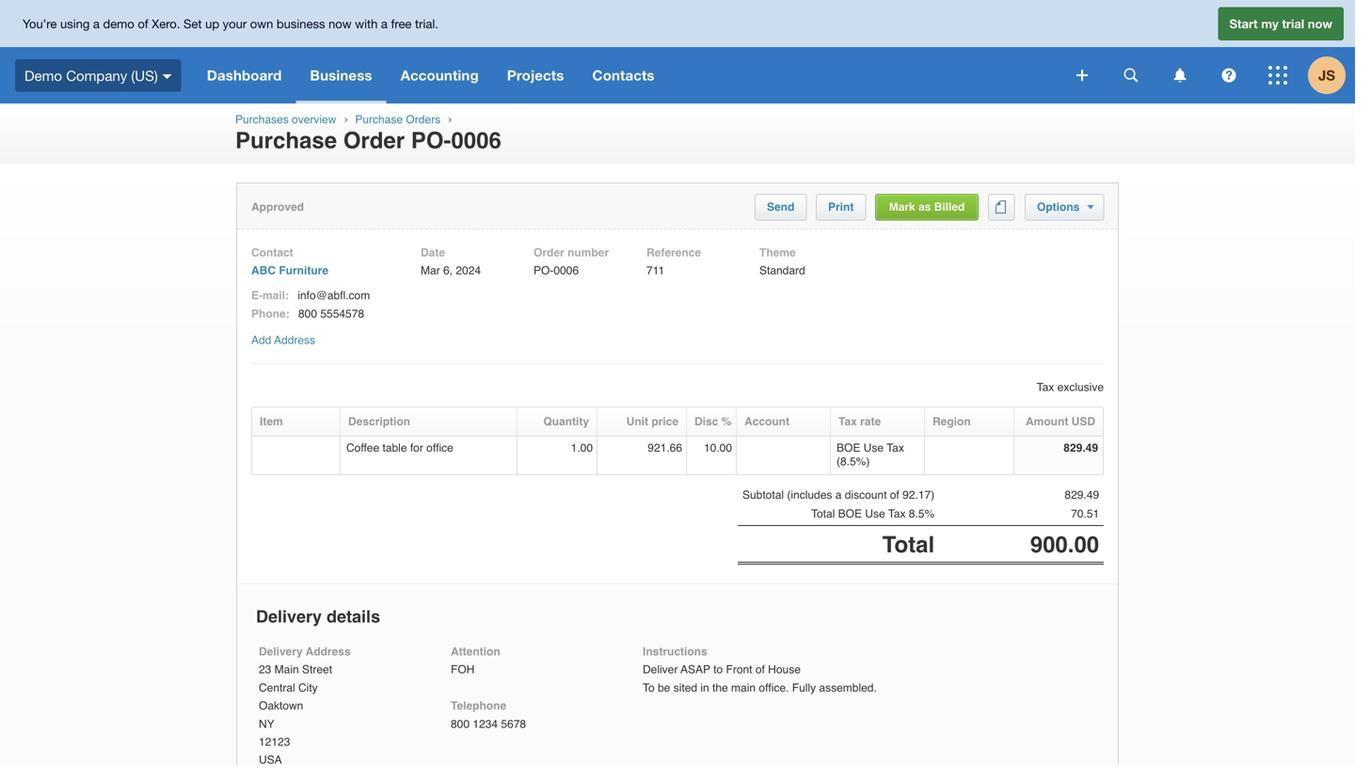 Task type: vqa. For each thing, say whether or not it's contained in the screenshot.
NY
yes



Task type: describe. For each thing, give the bounding box(es) containing it.
company
[[66, 67, 127, 84]]

office.
[[759, 681, 789, 695]]

exclusive
[[1058, 381, 1104, 394]]

using
[[60, 16, 90, 31]]

delivery for delivery details
[[256, 607, 322, 627]]

sited
[[674, 681, 698, 695]]

70.51
[[1071, 508, 1100, 521]]

disc %
[[695, 415, 732, 428]]

a for subtotal
[[836, 489, 842, 502]]

tax left rate
[[839, 415, 857, 428]]

attention foh
[[451, 645, 500, 676]]

711
[[647, 264, 665, 277]]

attention
[[451, 645, 500, 658]]

theme standard
[[760, 246, 805, 277]]

use inside 'boe use tax (8.5%)'
[[864, 442, 884, 455]]

my
[[1262, 16, 1279, 31]]

%
[[722, 415, 732, 428]]

tax exclusive
[[1037, 381, 1104, 394]]

(us)
[[131, 67, 158, 84]]

approved
[[251, 201, 304, 214]]

svg image inside demo company (us) popup button
[[163, 74, 172, 79]]

business
[[310, 67, 372, 84]]

boe inside 'boe use tax (8.5%)'
[[837, 442, 861, 455]]

standard
[[760, 264, 805, 277]]

0006 for order number po-0006
[[554, 264, 579, 277]]

delivery details
[[256, 607, 380, 627]]

theme
[[760, 246, 796, 259]]

print
[[828, 201, 854, 214]]

office
[[427, 442, 454, 455]]

instructions
[[643, 645, 708, 658]]

900.00
[[1030, 532, 1100, 558]]

billed
[[934, 201, 965, 214]]

1234
[[473, 718, 498, 731]]

you're using a demo of xero. set up your own business now with a free trial.
[[23, 16, 438, 31]]

start
[[1230, 16, 1258, 31]]

23
[[259, 663, 271, 676]]

trial
[[1282, 16, 1305, 31]]

dashboard link
[[193, 47, 296, 104]]

js button
[[1308, 47, 1356, 104]]

dashboard
[[207, 67, 282, 84]]

800 inside telephone 800 1234 5678
[[451, 718, 470, 731]]

e-
[[251, 289, 263, 302]]

orders
[[406, 113, 441, 126]]

item
[[260, 415, 283, 428]]

add address link
[[251, 334, 315, 347]]

demo
[[103, 16, 134, 31]]

main
[[275, 663, 299, 676]]

own
[[250, 16, 273, 31]]

purchases overview
[[235, 113, 336, 126]]

to
[[643, 681, 655, 695]]

in
[[701, 681, 709, 695]]

mark as billed
[[889, 201, 965, 214]]

tax inside 'boe use tax (8.5%)'
[[887, 442, 904, 455]]

1.00
[[571, 442, 593, 455]]

amount
[[1026, 415, 1069, 428]]

central
[[259, 681, 295, 695]]

accounting
[[401, 67, 479, 84]]

mar
[[421, 264, 440, 277]]

oaktown
[[259, 699, 303, 713]]

asap
[[681, 663, 711, 676]]

order inside 'order number po-0006'
[[534, 246, 564, 259]]

subtotal
[[743, 489, 784, 502]]

demo company (us) button
[[0, 47, 193, 104]]

add address
[[251, 334, 315, 347]]

table
[[383, 442, 407, 455]]

5678
[[501, 718, 526, 731]]

description
[[348, 415, 410, 428]]

1 now from the left
[[329, 16, 352, 31]]

0006 for purchase order po-0006
[[451, 128, 502, 154]]

12123
[[259, 736, 290, 749]]

projects button
[[493, 47, 578, 104]]

contacts
[[592, 67, 655, 84]]

total for total boe use tax 8.5%
[[811, 508, 835, 521]]

xero.
[[152, 16, 180, 31]]

telephone
[[451, 699, 507, 713]]

purchase for purchase orders
[[355, 113, 403, 126]]

foh
[[451, 663, 475, 676]]

start my trial now
[[1230, 16, 1333, 31]]

6,
[[443, 264, 453, 277]]

price
[[652, 415, 679, 428]]

po- for number
[[534, 264, 554, 277]]

2024
[[456, 264, 481, 277]]

overview
[[292, 113, 336, 126]]

trial.
[[415, 16, 438, 31]]

js
[[1319, 67, 1336, 84]]

projects
[[507, 67, 564, 84]]

abc
[[251, 264, 276, 277]]

disc
[[695, 415, 719, 428]]

furniture
[[279, 264, 329, 277]]

purchases
[[235, 113, 289, 126]]

you're
[[23, 16, 57, 31]]

delivery for delivery address 23 main street central city oaktown ny 12123
[[259, 645, 303, 658]]

city
[[298, 681, 318, 695]]

front
[[726, 663, 753, 676]]



Task type: locate. For each thing, give the bounding box(es) containing it.
2 horizontal spatial of
[[890, 489, 900, 502]]

0 horizontal spatial order
[[343, 128, 405, 154]]

instructions deliver asap to front of house to be sited in the main office. fully assembled.
[[643, 645, 877, 695]]

of left 92.17)
[[890, 489, 900, 502]]

0 vertical spatial order
[[343, 128, 405, 154]]

0 vertical spatial purchase
[[355, 113, 403, 126]]

house
[[768, 663, 801, 676]]

address for delivery address 23 main street central city oaktown ny 12123
[[306, 645, 351, 658]]

0 vertical spatial use
[[864, 442, 884, 455]]

0 vertical spatial 0006
[[451, 128, 502, 154]]

purchase up purchase order po-0006
[[355, 113, 403, 126]]

boe down subtotal (includes a discount of 92.17)
[[838, 508, 862, 521]]

contacts button
[[578, 47, 669, 104]]

0 horizontal spatial now
[[329, 16, 352, 31]]

po- for order
[[411, 128, 451, 154]]

send button
[[767, 201, 795, 214]]

0 vertical spatial boe
[[837, 442, 861, 455]]

1 horizontal spatial 0006
[[554, 264, 579, 277]]

0 vertical spatial of
[[138, 16, 148, 31]]

telephone 800 1234 5678
[[451, 699, 526, 731]]

0 horizontal spatial 800
[[298, 307, 317, 320]]

0 vertical spatial address
[[274, 334, 315, 347]]

po- right 2024
[[534, 264, 554, 277]]

1 vertical spatial of
[[890, 489, 900, 502]]

1 horizontal spatial po-
[[534, 264, 554, 277]]

accounting button
[[387, 47, 493, 104]]

a left free
[[381, 16, 388, 31]]

total for total
[[883, 532, 935, 558]]

deliver
[[643, 663, 678, 676]]

of for demo
[[138, 16, 148, 31]]

0 horizontal spatial a
[[93, 16, 100, 31]]

1 horizontal spatial of
[[756, 663, 765, 676]]

discount
[[845, 489, 887, 502]]

829.49 down usd
[[1064, 442, 1099, 455]]

1 vertical spatial delivery
[[259, 645, 303, 658]]

1 horizontal spatial order
[[534, 246, 564, 259]]

with
[[355, 16, 378, 31]]

2 now from the left
[[1308, 16, 1333, 31]]

as
[[919, 201, 931, 214]]

1 vertical spatial 800
[[451, 718, 470, 731]]

details
[[327, 607, 380, 627]]

a right using
[[93, 16, 100, 31]]

your
[[223, 16, 247, 31]]

delivery inside delivery address 23 main street central city oaktown ny 12123
[[259, 645, 303, 658]]

be
[[658, 681, 671, 695]]

purchase for purchase order po-0006
[[235, 128, 337, 154]]

800 down the info@abfl.com
[[298, 307, 317, 320]]

po-
[[411, 128, 451, 154], [534, 264, 554, 277]]

10.00
[[704, 442, 732, 455]]

date
[[421, 246, 445, 259]]

print button
[[828, 201, 854, 214]]

total boe use tax 8.5%
[[811, 508, 935, 521]]

boe up (8.5%)
[[837, 442, 861, 455]]

0 vertical spatial delivery
[[256, 607, 322, 627]]

street
[[302, 663, 332, 676]]

a
[[93, 16, 100, 31], [381, 16, 388, 31], [836, 489, 842, 502]]

8.5%
[[909, 508, 935, 521]]

delivery
[[256, 607, 322, 627], [259, 645, 303, 658]]

rate
[[860, 415, 881, 428]]

5554578
[[320, 307, 364, 320]]

921.66
[[648, 442, 682, 455]]

po- inside 'order number po-0006'
[[534, 264, 554, 277]]

demo
[[24, 67, 62, 84]]

fully
[[792, 681, 816, 695]]

total
[[811, 508, 835, 521], [883, 532, 935, 558]]

purchase orders
[[355, 113, 441, 126]]

mark
[[889, 201, 916, 214]]

1 vertical spatial use
[[865, 508, 885, 521]]

subtotal (includes a discount of 92.17)
[[743, 489, 935, 502]]

1 vertical spatial order
[[534, 246, 564, 259]]

use up (8.5%)
[[864, 442, 884, 455]]

a for you're
[[93, 16, 100, 31]]

of
[[138, 16, 148, 31], [890, 489, 900, 502], [756, 663, 765, 676]]

address for add address
[[274, 334, 315, 347]]

address inside delivery address 23 main street central city oaktown ny 12123
[[306, 645, 351, 658]]

0006 down accounting
[[451, 128, 502, 154]]

coffee
[[346, 442, 379, 455]]

region
[[933, 415, 971, 428]]

0 horizontal spatial po-
[[411, 128, 451, 154]]

0 horizontal spatial 0006
[[451, 128, 502, 154]]

unit
[[627, 415, 649, 428]]

of for discount
[[890, 489, 900, 502]]

total down the (includes
[[811, 508, 835, 521]]

0 vertical spatial po-
[[411, 128, 451, 154]]

0006 down number
[[554, 264, 579, 277]]

main
[[731, 681, 756, 695]]

po- down orders
[[411, 128, 451, 154]]

up
[[205, 16, 219, 31]]

svg image
[[1124, 68, 1139, 82], [1174, 68, 1187, 82], [1222, 68, 1236, 82], [1077, 70, 1088, 81], [163, 74, 172, 79]]

800 left the 1234
[[451, 718, 470, 731]]

1 horizontal spatial purchase
[[355, 113, 403, 126]]

tax up 92.17)
[[887, 442, 904, 455]]

delivery address 23 main street central city oaktown ny 12123
[[259, 645, 351, 749]]

the
[[713, 681, 728, 695]]

order down purchase orders
[[343, 128, 405, 154]]

use
[[864, 442, 884, 455], [865, 508, 885, 521]]

options button
[[1037, 201, 1094, 214]]

order number po-0006
[[534, 246, 609, 277]]

tax rate
[[839, 415, 881, 428]]

business
[[277, 16, 325, 31]]

address up street
[[306, 645, 351, 658]]

now
[[329, 16, 352, 31], [1308, 16, 1333, 31]]

0 vertical spatial 829.49
[[1064, 442, 1099, 455]]

mail:
[[263, 289, 289, 302]]

1 horizontal spatial total
[[883, 532, 935, 558]]

2 vertical spatial of
[[756, 663, 765, 676]]

1 vertical spatial boe
[[838, 508, 862, 521]]

tax up "amount"
[[1037, 381, 1055, 394]]

quantity
[[543, 415, 589, 428]]

info@abfl.com
[[298, 289, 370, 302]]

unit price
[[627, 415, 679, 428]]

1 vertical spatial 829.49
[[1065, 489, 1100, 502]]

829.49 up 70.51
[[1065, 489, 1100, 502]]

now left the with
[[329, 16, 352, 31]]

1 vertical spatial address
[[306, 645, 351, 658]]

1 vertical spatial purchase
[[235, 128, 337, 154]]

1 vertical spatial po-
[[534, 264, 554, 277]]

total down 8.5%
[[883, 532, 935, 558]]

address right add
[[274, 334, 315, 347]]

1 vertical spatial total
[[883, 532, 935, 558]]

0006 inside 'order number po-0006'
[[554, 264, 579, 277]]

800
[[298, 307, 317, 320], [451, 718, 470, 731]]

0 horizontal spatial of
[[138, 16, 148, 31]]

0 horizontal spatial purchase
[[235, 128, 337, 154]]

e-mail: info@abfl.com phone: 800 5554578
[[251, 289, 370, 320]]

order left number
[[534, 246, 564, 259]]

0 vertical spatial total
[[811, 508, 835, 521]]

for
[[410, 442, 423, 455]]

1 horizontal spatial now
[[1308, 16, 1333, 31]]

ny
[[259, 718, 275, 731]]

1 horizontal spatial a
[[381, 16, 388, 31]]

purchase orders link
[[355, 113, 441, 126]]

svg image
[[1269, 66, 1288, 85]]

2 horizontal spatial a
[[836, 489, 842, 502]]

use down discount
[[865, 508, 885, 521]]

of left "xero."
[[138, 16, 148, 31]]

a left discount
[[836, 489, 842, 502]]

of inside instructions deliver asap to front of house to be sited in the main office. fully assembled.
[[756, 663, 765, 676]]

usd
[[1072, 415, 1096, 428]]

address
[[274, 334, 315, 347], [306, 645, 351, 658]]

to
[[714, 663, 723, 676]]

0006
[[451, 128, 502, 154], [554, 264, 579, 277]]

800 inside "e-mail: info@abfl.com phone: 800 5554578"
[[298, 307, 317, 320]]

banner
[[0, 0, 1356, 104]]

coffee table for office
[[346, 442, 454, 455]]

0 horizontal spatial total
[[811, 508, 835, 521]]

0 vertical spatial 800
[[298, 307, 317, 320]]

send
[[767, 201, 795, 214]]

of right front
[[756, 663, 765, 676]]

1 vertical spatial 0006
[[554, 264, 579, 277]]

phone:
[[251, 307, 290, 320]]

now right trial
[[1308, 16, 1333, 31]]

tax left 8.5%
[[888, 508, 906, 521]]

1 horizontal spatial 800
[[451, 718, 470, 731]]

purchase down purchases overview
[[235, 128, 337, 154]]

banner containing dashboard
[[0, 0, 1356, 104]]

boe use tax (8.5%)
[[837, 442, 904, 468]]



